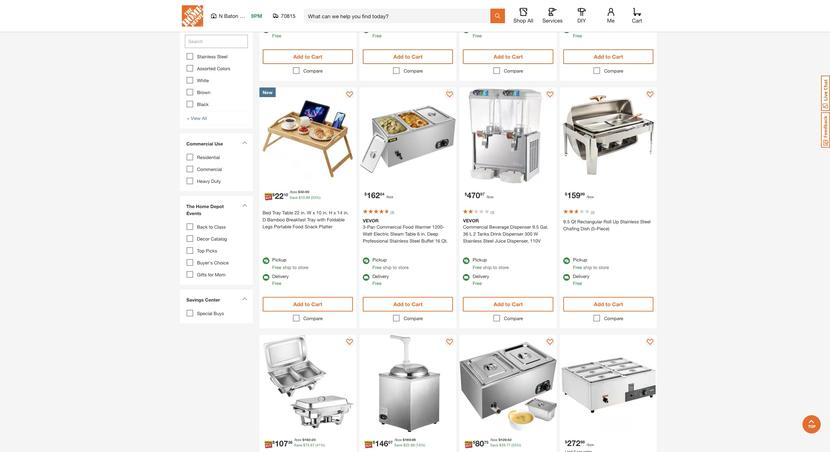 Task type: locate. For each thing, give the bounding box(es) containing it.
stainless down l
[[464, 238, 482, 244]]

rectangular
[[578, 219, 603, 225]]

caret icon image right use
[[242, 141, 247, 144]]

2 vertical spatial caret icon image
[[242, 297, 247, 300]]

/box right 07
[[395, 438, 402, 442]]

1 vevor from the left
[[363, 218, 379, 224]]

2 caret icon image from the top
[[242, 204, 247, 207]]

1 horizontal spatial table
[[405, 231, 416, 237]]

2 ( 3 ) from the left
[[491, 210, 495, 215]]

commercial up heavy duty
[[197, 166, 222, 172]]

3 for 162
[[392, 210, 394, 215]]

36
[[464, 231, 469, 237], [288, 440, 293, 445]]

%) inside /box $ 169 . 06 save $ 22 . 99 ( 14 %)
[[421, 443, 426, 448]]

back to class
[[197, 224, 226, 230]]

0 vertical spatial all
[[528, 17, 534, 24]]

available for pickup image
[[263, 258, 270, 265], [363, 258, 370, 265]]

/box inside $ 272 98 /box
[[587, 443, 594, 447]]

$ inside $ 146 07
[[373, 440, 375, 445]]

22 down 169
[[406, 443, 410, 448]]

2
[[474, 231, 476, 237]]

all inside shop all button
[[528, 17, 534, 24]]

0 horizontal spatial )
[[394, 210, 395, 215]]

14 right 07
[[417, 443, 421, 448]]

2 horizontal spatial )
[[594, 210, 595, 215]]

black
[[197, 101, 209, 107]]

1 horizontal spatial vevor
[[464, 218, 479, 224]]

$ inside $ 272 98 /box
[[566, 440, 568, 445]]

2 horizontal spatial ( 3 )
[[591, 210, 595, 215]]

/box inside /box $ 120 . 52 save $ 39 . 77 ( 33 %)
[[491, 438, 498, 442]]

33 right 89
[[312, 195, 316, 200]]

0 horizontal spatial 14
[[338, 210, 343, 216]]

me button
[[601, 8, 622, 24]]

14
[[338, 210, 343, 216], [417, 443, 421, 448]]

%) inside /box $ 120 . 52 save $ 39 . 77 ( 33 %)
[[517, 443, 522, 448]]

%) right 07
[[421, 443, 426, 448]]

commercial up 2
[[464, 224, 488, 230]]

all inside + view all link
[[202, 115, 207, 121]]

. down 182 on the bottom left of the page
[[310, 443, 311, 448]]

bed tray table 22 in. w x 10 in. h x 14 in. d bamboo breakfast tray with foldable legs portable food snack platter image
[[260, 88, 357, 185]]

36 inside $ 107 36
[[288, 440, 293, 445]]

in. up breakfast
[[301, 210, 306, 216]]

0 vertical spatial w
[[307, 210, 312, 216]]

99 inside $ 159 99 /box
[[581, 192, 585, 197]]

/box right 159
[[587, 195, 594, 199]]

top
[[197, 248, 205, 254]]

36 inside vevor commercial beverage dispenser 9.5 gal. 36 l 2 tanks drink dispenser 300 w stainless steel juice dispenser, 110v
[[464, 231, 469, 237]]

/box $ 182 . 23 save $ 74 . 87 ( 41 %)
[[294, 438, 325, 448]]

save for 80
[[491, 443, 499, 448]]

3 up beverage
[[492, 210, 494, 215]]

save left 74
[[294, 443, 303, 448]]

( inside /box $ 32 . 99 save $ 10 . 89 ( 33 %)
[[311, 195, 312, 200]]

$ inside $ 159 99 /box
[[566, 192, 568, 197]]

) up vevor 3-pan commercial food warmer 1200- watt electric steam table 6 in. deep professional stainless steel buffet 16 qt.
[[394, 210, 395, 215]]

52
[[508, 438, 512, 442]]

162
[[367, 191, 380, 200]]

1 horizontal spatial 22
[[295, 210, 300, 216]]

1 horizontal spatial 99
[[411, 443, 415, 448]]

89
[[306, 195, 310, 200]]

in. right 6
[[422, 231, 426, 237]]

brown link
[[197, 89, 211, 95]]

2 x from the left
[[334, 210, 336, 216]]

2 horizontal spatial 99
[[581, 192, 585, 197]]

save right 07
[[395, 443, 403, 448]]

( inside /box $ 182 . 23 save $ 74 . 87 ( 41 %)
[[316, 443, 317, 448]]

the home depot events link
[[183, 200, 250, 222]]

70815 button
[[273, 13, 296, 19]]

( 3 ) for 470
[[491, 210, 495, 215]]

vevor inside vevor 3-pan commercial food warmer 1200- watt electric steam table 6 in. deep professional stainless steel buffet 16 qt.
[[363, 218, 379, 224]]

272
[[568, 439, 581, 448]]

1 horizontal spatial food
[[403, 224, 414, 230]]

2 horizontal spatial 3
[[592, 210, 594, 215]]

22 inside bed tray table 22 in. w x 10 in. h x 14 in. d bamboo breakfast tray with foldable legs portable food snack platter
[[295, 210, 300, 216]]

99 right 32
[[305, 190, 310, 194]]

%) inside /box $ 182 . 23 save $ 74 . 87 ( 41 %)
[[321, 443, 325, 448]]

save inside /box $ 120 . 52 save $ 39 . 77 ( 33 %)
[[491, 443, 499, 448]]

3 up rectangular
[[592, 210, 594, 215]]

2 vertical spatial 22
[[406, 443, 410, 448]]

1 vertical spatial available shipping image
[[363, 274, 370, 281]]

0 horizontal spatial all
[[202, 115, 207, 121]]

10 left 32
[[284, 192, 288, 197]]

3 down $ 162 84 /box
[[392, 210, 394, 215]]

84
[[380, 192, 385, 197]]

add to cart button
[[263, 49, 353, 64], [363, 49, 454, 64], [464, 49, 554, 64], [564, 49, 654, 64], [263, 297, 353, 312], [363, 297, 454, 312], [464, 297, 554, 312], [564, 297, 654, 312]]

1 horizontal spatial tray
[[307, 217, 316, 223]]

6-pan commercial food warmer 6 qt. x 8 qt. electric steam table 1200 watt countertop stainless steel buffet bain marie image
[[561, 336, 658, 433]]

( right 77
[[512, 443, 513, 448]]

( 3 ) up beverage
[[491, 210, 495, 215]]

watt
[[363, 231, 373, 237]]

electric
[[374, 231, 389, 237]]

33 inside /box $ 120 . 52 save $ 39 . 77 ( 33 %)
[[513, 443, 517, 448]]

) up rectangular
[[594, 210, 595, 215]]

) for 162
[[394, 210, 395, 215]]

1 vertical spatial 14
[[417, 443, 421, 448]]

2 ) from the left
[[494, 210, 495, 215]]

d
[[263, 217, 266, 223]]

1 vertical spatial dispenser
[[503, 231, 524, 237]]

new
[[263, 90, 273, 95]]

$ inside '$ 22 10'
[[273, 192, 275, 197]]

store
[[298, 17, 309, 23], [399, 17, 409, 23], [499, 17, 509, 23], [599, 17, 610, 23], [298, 265, 309, 270], [399, 265, 409, 270], [499, 265, 509, 270], [599, 265, 610, 270]]

1 horizontal spatial available shipping image
[[464, 27, 470, 33]]

/box right 98
[[587, 443, 594, 447]]

steel down 6
[[410, 238, 420, 244]]

white link
[[197, 77, 209, 83]]

ship
[[283, 17, 292, 23], [383, 17, 392, 23], [484, 17, 492, 23], [584, 17, 593, 23], [283, 265, 292, 270], [383, 265, 392, 270], [484, 265, 492, 270], [584, 265, 593, 270]]

foldable
[[327, 217, 345, 223]]

22 inside /box $ 169 . 06 save $ 22 . 99 ( 14 %)
[[406, 443, 410, 448]]

food inside bed tray table 22 in. w x 10 in. h x 14 in. d bamboo breakfast tray with foldable legs portable food snack platter
[[293, 224, 304, 230]]

0 horizontal spatial table
[[282, 210, 293, 216]]

/box right 84
[[386, 195, 394, 199]]

available for pickup image
[[263, 10, 270, 17], [363, 10, 370, 17], [464, 258, 470, 265], [564, 258, 571, 265]]

0 horizontal spatial w
[[307, 210, 312, 216]]

/box right 97
[[487, 195, 494, 199]]

3 ( 3 ) from the left
[[591, 210, 595, 215]]

1 ) from the left
[[394, 210, 395, 215]]

3-
[[363, 224, 368, 230]]

dispenser,
[[508, 238, 529, 244]]

(
[[311, 195, 312, 200], [391, 210, 392, 215], [491, 210, 492, 215], [591, 210, 592, 215], [316, 443, 317, 448], [416, 443, 417, 448], [512, 443, 513, 448]]

cart
[[633, 17, 643, 24], [312, 53, 323, 60], [412, 53, 423, 60], [512, 53, 523, 60], [613, 53, 624, 60], [312, 301, 323, 308], [412, 301, 423, 308], [512, 301, 523, 308], [613, 301, 624, 308]]

1 vertical spatial caret icon image
[[242, 204, 247, 207]]

)
[[394, 210, 395, 215], [494, 210, 495, 215], [594, 210, 595, 215]]

stainless up assorted
[[197, 54, 216, 59]]

( 3 ) up rectangular
[[591, 210, 595, 215]]

( inside /box $ 120 . 52 save $ 39 . 77 ( 33 %)
[[512, 443, 513, 448]]

$
[[298, 190, 300, 194], [365, 192, 367, 197], [465, 192, 467, 197], [566, 192, 568, 197], [273, 192, 275, 197], [299, 195, 301, 200], [303, 438, 305, 442], [403, 438, 405, 442], [499, 438, 501, 442], [566, 440, 568, 445], [273, 440, 275, 445], [373, 440, 375, 445], [473, 440, 476, 445], [304, 443, 306, 448], [404, 443, 406, 448], [500, 443, 502, 448]]

16
[[435, 238, 441, 244]]

22 up breakfast
[[295, 210, 300, 216]]

0 horizontal spatial food
[[293, 224, 304, 230]]

06
[[412, 438, 416, 442]]

vevor for 470
[[464, 218, 479, 224]]

delivery free for 159
[[574, 274, 590, 286]]

1 horizontal spatial 3
[[492, 210, 494, 215]]

stainless inside vevor commercial beverage dispenser 9.5 gal. 36 l 2 tanks drink dispenser 300 w stainless steel juice dispenser, 110v
[[464, 238, 482, 244]]

33 inside /box $ 32 . 99 save $ 10 . 89 ( 33 %)
[[312, 195, 316, 200]]

36 left l
[[464, 231, 469, 237]]

. down 169
[[410, 443, 411, 448]]

0 vertical spatial 14
[[338, 210, 343, 216]]

services
[[543, 17, 563, 24]]

savings center link
[[183, 293, 250, 308]]

0 horizontal spatial 10
[[284, 192, 288, 197]]

back to class link
[[197, 224, 226, 230]]

99 down 06
[[411, 443, 415, 448]]

1 horizontal spatial x
[[334, 210, 336, 216]]

2-pan commercial food warmer 1200-watt 6 in. deep stainless steel buffet food warmer 8.5 qt./pan image
[[460, 336, 557, 433]]

2 vevor from the left
[[464, 218, 479, 224]]

10 up with
[[317, 210, 322, 216]]

w up snack
[[307, 210, 312, 216]]

delivery for 162
[[373, 274, 389, 279]]

stainless down steam
[[390, 238, 409, 244]]

0 vertical spatial 36
[[464, 231, 469, 237]]

80
[[476, 439, 485, 449]]

1 horizontal spatial ( 3 )
[[491, 210, 495, 215]]

pickup
[[272, 9, 287, 15], [373, 9, 387, 15], [473, 9, 487, 15], [574, 9, 588, 15], [272, 257, 287, 263], [373, 257, 387, 263], [473, 257, 487, 263], [574, 257, 588, 263]]

buys
[[214, 311, 224, 316]]

in.
[[301, 210, 306, 216], [323, 210, 328, 216], [344, 210, 349, 216], [422, 231, 426, 237]]

0 horizontal spatial vevor
[[363, 218, 379, 224]]

display image
[[447, 92, 454, 98]]

1 ( 3 ) from the left
[[391, 210, 395, 215]]

food down breakfast
[[293, 224, 304, 230]]

1 vertical spatial all
[[202, 115, 207, 121]]

107
[[275, 439, 288, 449]]

caret icon image
[[242, 141, 247, 144], [242, 204, 247, 207], [242, 297, 247, 300]]

74
[[306, 443, 310, 448]]

x up snack
[[313, 210, 315, 216]]

delivery free for 162
[[373, 274, 389, 286]]

14 inside bed tray table 22 in. w x 10 in. h x 14 in. d bamboo breakfast tray with foldable legs portable food snack platter
[[338, 210, 343, 216]]

x right the h
[[334, 210, 336, 216]]

tray up snack
[[307, 217, 316, 223]]

save right 75
[[491, 443, 499, 448]]

display image for 9 qt. stainless steel chafing dish buffet set full-size party chafing set (2-packs) image
[[347, 339, 353, 346]]

( 3 )
[[391, 210, 395, 215], [491, 210, 495, 215], [591, 210, 595, 215]]

1 x from the left
[[313, 210, 315, 216]]

delivery
[[473, 26, 490, 32], [272, 274, 289, 279], [373, 274, 389, 279], [473, 274, 490, 279], [574, 274, 590, 279]]

caret icon image for back to class
[[242, 204, 247, 207]]

available shipping image
[[263, 27, 270, 33], [363, 27, 370, 33], [564, 27, 571, 33], [263, 274, 270, 281], [464, 274, 470, 281], [564, 274, 571, 281]]

1 vertical spatial 33
[[513, 443, 517, 448]]

piece)
[[597, 226, 610, 232]]

heavy
[[197, 178, 210, 184]]

family
[[200, 23, 214, 29]]

10 for save
[[301, 195, 305, 200]]

0 horizontal spatial x
[[313, 210, 315, 216]]

%) inside /box $ 32 . 99 save $ 10 . 89 ( 33 %)
[[316, 195, 321, 200]]

save inside /box $ 32 . 99 save $ 10 . 89 ( 33 %)
[[290, 195, 298, 200]]

1 horizontal spatial 10
[[301, 195, 305, 200]]

color
[[187, 23, 199, 29]]

%) for 107
[[321, 443, 325, 448]]

bamboo
[[267, 217, 285, 223]]

special
[[197, 311, 213, 316]]

. up bed tray table 22 in. w x 10 in. h x 14 in. d bamboo breakfast tray with foldable legs portable food snack platter
[[305, 195, 306, 200]]

special buys
[[197, 311, 224, 316]]

qt
[[572, 219, 577, 225]]

1 horizontal spatial 14
[[417, 443, 421, 448]]

99 inside /box $ 32 . 99 save $ 10 . 89 ( 33 %)
[[305, 190, 310, 194]]

brown
[[197, 89, 211, 95]]

save inside /box $ 169 . 06 save $ 22 . 99 ( 14 %)
[[395, 443, 403, 448]]

110v
[[531, 238, 541, 244]]

14 up the foldable
[[338, 210, 343, 216]]

gifts
[[197, 272, 207, 277]]

%) right 77
[[517, 443, 522, 448]]

0 horizontal spatial ( 3 )
[[391, 210, 395, 215]]

available shipping image
[[464, 27, 470, 33], [363, 274, 370, 281]]

0 vertical spatial available shipping image
[[464, 27, 470, 33]]

the home depot logo image
[[182, 5, 203, 27]]

. up 77
[[507, 438, 508, 442]]

all right view
[[202, 115, 207, 121]]

add
[[294, 53, 304, 60], [394, 53, 404, 60], [494, 53, 504, 60], [595, 53, 605, 60], [294, 301, 304, 308], [394, 301, 404, 308], [494, 301, 504, 308], [595, 301, 605, 308]]

/box inside $ 162 84 /box
[[386, 195, 394, 199]]

shop all button
[[513, 8, 535, 24]]

1 3 from the left
[[392, 210, 394, 215]]

save right '$ 22 10'
[[290, 195, 298, 200]]

feedback link image
[[822, 112, 831, 148]]

6
[[418, 231, 420, 237]]

pickup free ship to store
[[272, 9, 309, 23], [373, 9, 409, 23], [473, 9, 509, 23], [574, 9, 610, 23], [272, 257, 309, 270], [373, 257, 409, 270], [473, 257, 509, 270], [574, 257, 610, 270]]

save inside /box $ 182 . 23 save $ 74 . 87 ( 41 %)
[[294, 443, 303, 448]]

steel right up
[[641, 219, 651, 225]]

( down 06
[[416, 443, 417, 448]]

display image for the '2.4 qt. hot fudge dispenser with pump 650 w cheese warmer dispenser stainless steel hot cheese dispenser' image
[[447, 339, 454, 346]]

w up 110v
[[534, 231, 539, 237]]

caret icon image inside the home depot events link
[[242, 204, 247, 207]]

1 horizontal spatial available for pickup image
[[363, 258, 370, 265]]

1 horizontal spatial 36
[[464, 231, 469, 237]]

1 vertical spatial 22
[[295, 210, 300, 216]]

in. inside vevor 3-pan commercial food warmer 1200- watt electric steam table 6 in. deep professional stainless steel buffet 16 qt.
[[422, 231, 426, 237]]

for
[[208, 272, 214, 277]]

2 3 from the left
[[492, 210, 494, 215]]

view
[[191, 115, 201, 121]]

10 inside bed tray table 22 in. w x 10 in. h x 14 in. d bamboo breakfast tray with foldable legs portable food snack platter
[[317, 210, 322, 216]]

22 left 32
[[275, 191, 284, 201]]

$ inside $ 162 84 /box
[[365, 192, 367, 197]]

%) for 146
[[421, 443, 426, 448]]

/box right 75
[[491, 438, 498, 442]]

10 inside /box $ 32 . 99 save $ 10 . 89 ( 33 %)
[[301, 195, 305, 200]]

/box inside /box $ 182 . 23 save $ 74 . 87 ( 41 %)
[[294, 438, 302, 442]]

%) right 89
[[316, 195, 321, 200]]

all right "shop"
[[528, 17, 534, 24]]

caret icon image right depot
[[242, 204, 247, 207]]

add to cart
[[294, 53, 323, 60], [394, 53, 423, 60], [494, 53, 523, 60], [595, 53, 624, 60], [294, 301, 323, 308], [394, 301, 423, 308], [494, 301, 523, 308], [595, 301, 624, 308]]

top picks
[[197, 248, 217, 254]]

9.5 inside 9.5 qt rectangular roll up stainless steel chafing dish (5-piece)
[[564, 219, 570, 225]]

tray up bamboo at top left
[[273, 210, 281, 216]]

0 vertical spatial tray
[[273, 210, 281, 216]]

14 inside /box $ 169 . 06 save $ 22 . 99 ( 14 %)
[[417, 443, 421, 448]]

display image for 9.5 qt rectangular roll up stainless steel chafing dish (5-piece) image on the right top of the page
[[648, 92, 654, 98]]

vevor inside vevor commercial beverage dispenser 9.5 gal. 36 l 2 tanks drink dispenser 300 w stainless steel juice dispenser, 110v
[[464, 218, 479, 224]]

1 vertical spatial w
[[534, 231, 539, 237]]

residential link
[[197, 154, 220, 160]]

2 horizontal spatial 10
[[317, 210, 322, 216]]

commercial up electric
[[377, 224, 402, 230]]

in. left the h
[[323, 210, 328, 216]]

0 horizontal spatial 33
[[312, 195, 316, 200]]

0 horizontal spatial 36
[[288, 440, 293, 445]]

baton
[[224, 13, 239, 19]]

vevor up pan
[[363, 218, 379, 224]]

2 horizontal spatial 22
[[406, 443, 410, 448]]

) up beverage
[[494, 210, 495, 215]]

1 vertical spatial 36
[[288, 440, 293, 445]]

table left 6
[[405, 231, 416, 237]]

/box
[[290, 190, 297, 194], [386, 195, 394, 199], [487, 195, 494, 199], [587, 195, 594, 199], [294, 438, 302, 442], [395, 438, 402, 442], [491, 438, 498, 442], [587, 443, 594, 447]]

1 horizontal spatial all
[[528, 17, 534, 24]]

( 3 ) down $ 162 84 /box
[[391, 210, 395, 215]]

( right 89
[[311, 195, 312, 200]]

+ view all
[[187, 115, 207, 121]]

36 left 74
[[288, 440, 293, 445]]

w inside bed tray table 22 in. w x 10 in. h x 14 in. d bamboo breakfast tray with foldable legs portable food snack platter
[[307, 210, 312, 216]]

$ inside $ 80 75
[[473, 440, 476, 445]]

%) right 87
[[321, 443, 325, 448]]

+ view all link
[[183, 111, 250, 125]]

75
[[485, 440, 489, 445]]

0 vertical spatial table
[[282, 210, 293, 216]]

0 vertical spatial caret icon image
[[242, 141, 247, 144]]

buffet
[[422, 238, 434, 244]]

1 horizontal spatial w
[[534, 231, 539, 237]]

steel inside vevor commercial beverage dispenser 9.5 gal. 36 l 2 tanks drink dispenser 300 w stainless steel juice dispenser, 110v
[[484, 238, 494, 244]]

1 horizontal spatial 9.5
[[564, 219, 570, 225]]

1 horizontal spatial 33
[[513, 443, 517, 448]]

0 horizontal spatial 9.5
[[533, 224, 539, 230]]

33 right 77
[[513, 443, 517, 448]]

9 qt. stainless steel chafing dish buffet set full-size party chafing set (2-packs) image
[[260, 336, 357, 433]]

commercial inside vevor 3-pan commercial food warmer 1200- watt electric steam table 6 in. deep professional stainless steel buffet 16 qt.
[[377, 224, 402, 230]]

delivery for 159
[[574, 274, 590, 279]]

( 3 ) for 159
[[591, 210, 595, 215]]

savings
[[187, 297, 204, 303]]

1 horizontal spatial )
[[494, 210, 495, 215]]

vevor up l
[[464, 218, 479, 224]]

3 3 from the left
[[592, 210, 594, 215]]

commercial inside vevor commercial beverage dispenser 9.5 gal. 36 l 2 tanks drink dispenser 300 w stainless steel juice dispenser, 110v
[[464, 224, 488, 230]]

( up beverage
[[491, 210, 492, 215]]

shop
[[514, 17, 527, 24]]

10 for w
[[317, 210, 322, 216]]

dispenser up dispenser,
[[503, 231, 524, 237]]

33
[[312, 195, 316, 200], [513, 443, 517, 448]]

9.5 left gal.
[[533, 224, 539, 230]]

/box left 182 on the bottom left of the page
[[294, 438, 302, 442]]

3
[[392, 210, 394, 215], [492, 210, 494, 215], [592, 210, 594, 215]]

0 vertical spatial 33
[[312, 195, 316, 200]]

table up breakfast
[[282, 210, 293, 216]]

3 ) from the left
[[594, 210, 595, 215]]

picks
[[206, 248, 217, 254]]

commercial up residential link
[[187, 141, 213, 146]]

stainless right up
[[621, 219, 640, 225]]

3 caret icon image from the top
[[242, 297, 247, 300]]

caret icon image right center
[[242, 297, 247, 300]]

/box $ 120 . 52 save $ 39 . 77 ( 33 %)
[[491, 438, 522, 448]]

$ inside $ 470 97 /box
[[465, 192, 467, 197]]

stainless inside 9.5 qt rectangular roll up stainless steel chafing dish (5-piece)
[[621, 219, 640, 225]]

colors
[[217, 66, 231, 71]]

99 up rectangular
[[581, 192, 585, 197]]

/box inside $ 159 99 /box
[[587, 195, 594, 199]]

display image for 6-pan commercial food warmer 6 qt. x 8 qt. electric steam table 1200 watt countertop stainless steel buffet bain marie image
[[648, 339, 654, 346]]

display image
[[347, 92, 353, 98], [547, 92, 554, 98], [648, 92, 654, 98], [347, 339, 353, 346], [447, 339, 454, 346], [547, 339, 554, 346], [648, 339, 654, 346]]

300
[[525, 231, 533, 237]]

steel down tanks
[[484, 238, 494, 244]]

food up steam
[[403, 224, 414, 230]]

0 horizontal spatial 99
[[305, 190, 310, 194]]

deep
[[428, 231, 439, 237]]

compare
[[304, 68, 323, 74], [404, 68, 423, 74], [504, 68, 524, 74], [605, 68, 624, 74], [304, 316, 323, 322], [404, 316, 423, 322], [504, 316, 524, 322], [605, 316, 624, 322]]

/box left 32
[[290, 190, 297, 194]]

1 vertical spatial table
[[405, 231, 416, 237]]

0 horizontal spatial 3
[[392, 210, 394, 215]]

heavy duty link
[[197, 178, 221, 184]]

9.5 left qt
[[564, 219, 570, 225]]

commercial beverage dispenser 9.5 gal. 36 l 2 tanks drink dispenser 300 w stainless steel juice dispenser, 110v image
[[460, 88, 557, 185]]

10 left 89
[[301, 195, 305, 200]]

0 horizontal spatial available for pickup image
[[263, 258, 270, 265]]

dispenser up 300
[[511, 224, 532, 230]]

0 vertical spatial 22
[[275, 191, 284, 201]]

caret icon image inside commercial use "link"
[[242, 141, 247, 144]]

1 caret icon image from the top
[[242, 141, 247, 144]]

dish
[[581, 226, 590, 232]]

delivery free for 470
[[473, 274, 490, 286]]

( right 87
[[316, 443, 317, 448]]



Task type: vqa. For each thing, say whether or not it's contained in the screenshot.
the topmost 'Buy'
no



Task type: describe. For each thing, give the bounding box(es) containing it.
home
[[196, 204, 209, 209]]

commercial link
[[197, 166, 222, 172]]

0 horizontal spatial tray
[[273, 210, 281, 216]]

drink
[[491, 231, 502, 237]]

10 inside '$ 22 10'
[[284, 192, 288, 197]]

save for 146
[[395, 443, 403, 448]]

( 3 ) for 162
[[391, 210, 395, 215]]

heavy duty
[[197, 178, 221, 184]]

70815
[[281, 13, 296, 19]]

bed tray table 22 in. w x 10 in. h x 14 in. d bamboo breakfast tray with foldable legs portable food snack platter link
[[263, 209, 353, 230]]

w inside vevor commercial beverage dispenser 9.5 gal. 36 l 2 tanks drink dispenser 300 w stainless steel juice dispenser, 110v
[[534, 231, 539, 237]]

top picks link
[[197, 248, 217, 254]]

steel inside 9.5 qt rectangular roll up stainless steel chafing dish (5-piece)
[[641, 219, 651, 225]]

2.4 qt. hot fudge dispenser with pump 650 w cheese warmer dispenser stainless steel hot cheese dispenser image
[[360, 336, 457, 433]]

rouge
[[240, 13, 256, 19]]

snack
[[305, 224, 318, 230]]

14 for (
[[417, 443, 421, 448]]

steel up colors
[[217, 54, 228, 59]]

0 horizontal spatial 22
[[275, 191, 284, 201]]

146
[[375, 439, 389, 449]]

the home depot events
[[187, 204, 224, 216]]

display image for commercial beverage dispenser 9.5 gal. 36 l 2 tanks drink dispenser 300 w stainless steel juice dispenser, 110v image
[[547, 92, 554, 98]]

9pm
[[251, 13, 263, 19]]

vevor commercial beverage dispenser 9.5 gal. 36 l 2 tanks drink dispenser 300 w stainless steel juice dispenser, 110v
[[464, 218, 549, 244]]

use
[[215, 141, 223, 146]]

roll
[[604, 219, 612, 225]]

pan
[[368, 224, 376, 230]]

9.5 inside vevor commercial beverage dispenser 9.5 gal. 36 l 2 tanks drink dispenser 300 w stainless steel juice dispenser, 110v
[[533, 224, 539, 230]]

gifts for mom
[[197, 272, 226, 277]]

buyer's choice link
[[197, 260, 229, 266]]

color family
[[187, 23, 214, 29]]

display image for 2-pan commercial food warmer 1200-watt 6 in. deep stainless steel buffet food warmer 8.5 qt./pan image
[[547, 339, 554, 346]]

( inside /box $ 169 . 06 save $ 22 . 99 ( 14 %)
[[416, 443, 417, 448]]

center
[[205, 297, 220, 303]]

caret icon image for residential
[[242, 141, 247, 144]]

breakfast
[[286, 217, 306, 223]]

39
[[502, 443, 506, 448]]

assorted colors
[[197, 66, 231, 71]]

$ 272 98 /box
[[566, 439, 594, 448]]

$ 107 36
[[273, 439, 293, 449]]

buyer's choice
[[197, 260, 229, 266]]

stainless steel
[[197, 54, 228, 59]]

99 inside /box $ 169 . 06 save $ 22 . 99 ( 14 %)
[[411, 443, 415, 448]]

h
[[329, 210, 333, 216]]

vevor 3-pan commercial food warmer 1200- watt electric steam table 6 in. deep professional stainless steel buffet 16 qt.
[[363, 218, 448, 244]]

. right '$ 22 10'
[[304, 190, 305, 194]]

residential
[[197, 154, 220, 160]]

platter
[[319, 224, 333, 230]]

warmer
[[415, 224, 431, 230]]

1 vertical spatial tray
[[307, 217, 316, 223]]

32
[[300, 190, 304, 194]]

1 available for pickup image from the left
[[263, 258, 270, 265]]

commercial inside "link"
[[187, 141, 213, 146]]

vevor for 162
[[363, 218, 379, 224]]

black link
[[197, 101, 209, 107]]

decor catalog link
[[197, 236, 227, 242]]

shop all
[[514, 17, 534, 24]]

77
[[507, 443, 511, 448]]

3 for 159
[[592, 210, 594, 215]]

class
[[214, 224, 226, 230]]

9.5 qt rectangular roll up stainless steel chafing dish (5-piece) image
[[561, 88, 658, 185]]

14 for x
[[338, 210, 343, 216]]

the
[[187, 204, 195, 209]]

33 for 80
[[513, 443, 517, 448]]

delivery for 470
[[473, 274, 490, 279]]

bed tray table 22 in. w x 10 in. h x 14 in. d bamboo breakfast tray with foldable legs portable food snack platter
[[263, 210, 349, 230]]

$ inside $ 107 36
[[273, 440, 275, 445]]

choice
[[214, 260, 229, 266]]

caret icon image inside savings center link
[[242, 297, 247, 300]]

$ 22 10
[[273, 191, 288, 201]]

legs
[[263, 224, 273, 230]]

mom
[[215, 272, 226, 277]]

stainless inside vevor 3-pan commercial food warmer 1200- watt electric steam table 6 in. deep professional stainless steel buffet 16 qt.
[[390, 238, 409, 244]]

stainless steel link
[[197, 54, 228, 59]]

) for 159
[[594, 210, 595, 215]]

(5-
[[592, 226, 597, 232]]

table inside bed tray table 22 in. w x 10 in. h x 14 in. d bamboo breakfast tray with foldable legs portable food snack platter
[[282, 210, 293, 216]]

33 for 22
[[312, 195, 316, 200]]

up
[[613, 219, 620, 225]]

159
[[568, 191, 581, 200]]

23
[[312, 438, 316, 442]]

2 available for pickup image from the left
[[363, 258, 370, 265]]

save for 107
[[294, 443, 303, 448]]

assorted
[[197, 66, 216, 71]]

food inside vevor 3-pan commercial food warmer 1200- watt electric steam table 6 in. deep professional stainless steel buffet 16 qt.
[[403, 224, 414, 230]]

Search text field
[[185, 35, 248, 48]]

$ 162 84 /box
[[365, 191, 394, 200]]

steel inside vevor 3-pan commercial food warmer 1200- watt electric steam table 6 in. deep professional stainless steel buffet 16 qt.
[[410, 238, 420, 244]]

%) for 80
[[517, 443, 522, 448]]

What can we help you find today? search field
[[308, 9, 490, 23]]

97
[[481, 192, 485, 197]]

0 vertical spatial dispenser
[[511, 224, 532, 230]]

3-pan commercial food warmer 1200-watt electric steam table 6 in. deep professional stainless steel buffet 16 qt. image
[[360, 88, 457, 185]]

services button
[[543, 8, 564, 24]]

save for 22
[[290, 195, 298, 200]]

steam
[[391, 231, 404, 237]]

/box $ 169 . 06 save $ 22 . 99 ( 14 %)
[[395, 438, 426, 448]]

9.5 qt rectangular roll up stainless steel chafing dish (5-piece) link
[[564, 218, 654, 232]]

table inside vevor 3-pan commercial food warmer 1200- watt electric steam table 6 in. deep professional stainless steel buffet 16 qt.
[[405, 231, 416, 237]]

diy button
[[572, 8, 593, 24]]

+
[[187, 115, 190, 121]]

( down $ 162 84 /box
[[391, 210, 392, 215]]

duty
[[211, 178, 221, 184]]

470
[[467, 191, 481, 200]]

/box inside $ 470 97 /box
[[487, 195, 494, 199]]

$ 146 07
[[373, 439, 393, 449]]

in. up the foldable
[[344, 210, 349, 216]]

%) for 22
[[316, 195, 321, 200]]

live chat image
[[822, 76, 831, 111]]

events
[[187, 210, 202, 216]]

) for 470
[[494, 210, 495, 215]]

9.5 qt rectangular roll up stainless steel chafing dish (5-piece)
[[564, 219, 651, 232]]

with
[[317, 217, 326, 223]]

169
[[405, 438, 411, 442]]

portable
[[274, 224, 292, 230]]

. right 07
[[411, 438, 412, 442]]

0 horizontal spatial available shipping image
[[363, 274, 370, 281]]

l
[[470, 231, 473, 237]]

/box inside /box $ 32 . 99 save $ 10 . 89 ( 33 %)
[[290, 190, 297, 194]]

$ 470 97 /box
[[465, 191, 494, 200]]

. up 87
[[311, 438, 312, 442]]

3 for 470
[[492, 210, 494, 215]]

. down 120
[[506, 443, 507, 448]]

( up rectangular
[[591, 210, 592, 215]]

/box inside /box $ 169 . 06 save $ 22 . 99 ( 14 %)
[[395, 438, 402, 442]]



